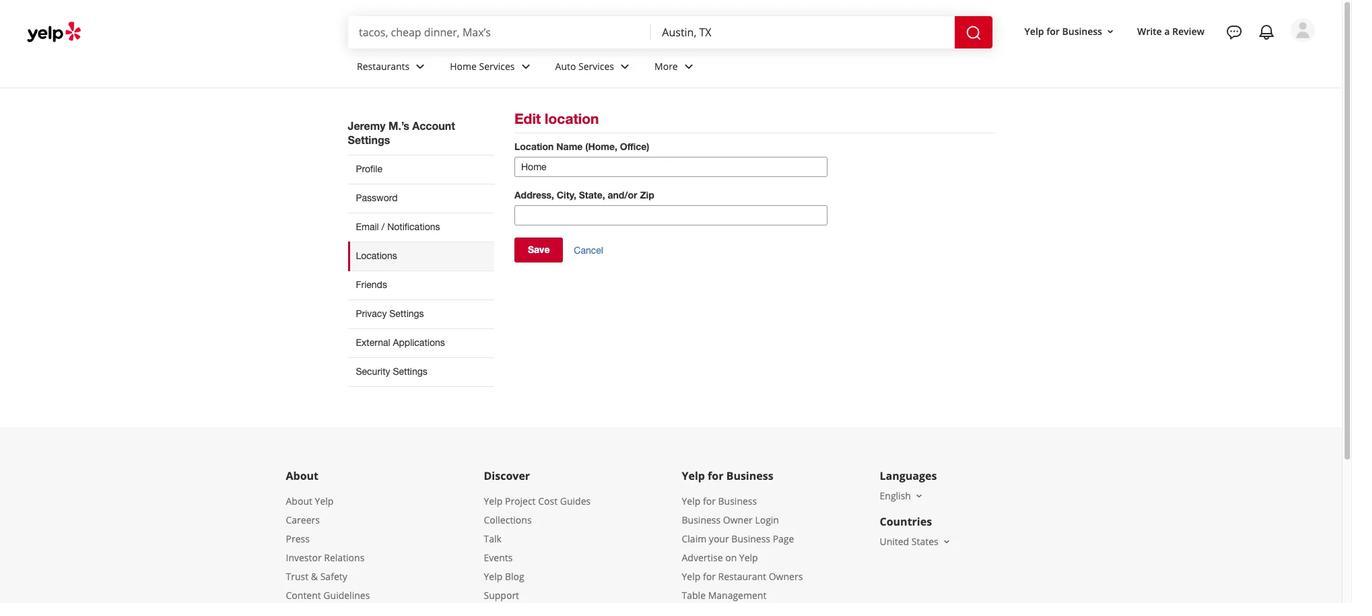 Task type: locate. For each thing, give the bounding box(es) containing it.
24 chevron down v2 image
[[617, 58, 633, 74], [681, 58, 697, 74]]

24 chevron down v2 image
[[412, 58, 428, 74], [518, 58, 534, 74]]

applications
[[393, 337, 445, 348]]

talk
[[484, 533, 502, 545]]

1 24 chevron down v2 image from the left
[[617, 58, 633, 74]]

english
[[880, 490, 911, 502]]

about up about yelp 'link'
[[286, 469, 319, 483]]

1 horizontal spatial services
[[579, 60, 614, 72]]

email / notifications
[[356, 222, 440, 232]]

yelp up yelp for business link on the bottom of the page
[[682, 469, 705, 483]]

safety
[[320, 570, 347, 583]]

settings down 'applications'
[[393, 366, 428, 377]]

1 horizontal spatial none field
[[662, 25, 944, 40]]

yelp for restaurant owners link
[[682, 570, 803, 583]]

events link
[[484, 552, 513, 564]]

None search field
[[348, 16, 995, 48]]

yelp up collections on the left bottom of page
[[484, 495, 503, 508]]

1 horizontal spatial 24 chevron down v2 image
[[681, 58, 697, 74]]

a
[[1165, 25, 1170, 37]]

write
[[1137, 25, 1162, 37]]

2 vertical spatial settings
[[393, 366, 428, 377]]

home
[[450, 60, 477, 72]]

1 24 chevron down v2 image from the left
[[412, 58, 428, 74]]

yelp right on
[[739, 552, 758, 564]]

(home,
[[585, 141, 618, 152]]

yelp up claim
[[682, 495, 701, 508]]

locations link
[[348, 242, 494, 271]]

none field up home services link
[[359, 25, 641, 40]]

2 24 chevron down v2 image from the left
[[518, 58, 534, 74]]

yelp for business inside button
[[1025, 25, 1102, 37]]

content
[[286, 589, 321, 602]]

16 chevron down v2 image inside united states dropdown button
[[941, 537, 952, 547]]

1 vertical spatial about
[[286, 495, 312, 508]]

jeremy
[[348, 119, 386, 132]]

for
[[1047, 25, 1060, 37], [708, 469, 724, 483], [703, 495, 716, 508], [703, 570, 716, 583]]

2 none field from the left
[[662, 25, 944, 40]]

0 vertical spatial 16 chevron down v2 image
[[914, 491, 925, 502]]

24 chevron down v2 image for auto services
[[617, 58, 633, 74]]

services for home services
[[479, 60, 515, 72]]

for inside button
[[1047, 25, 1060, 37]]

1 horizontal spatial 24 chevron down v2 image
[[518, 58, 534, 74]]

cancel link
[[574, 245, 603, 257]]

home services link
[[439, 48, 545, 88]]

0 horizontal spatial none field
[[359, 25, 641, 40]]

24 chevron down v2 image left "auto"
[[518, 58, 534, 74]]

cancel
[[574, 245, 603, 256]]

None field
[[359, 25, 641, 40], [662, 25, 944, 40]]

none field up business categories element
[[662, 25, 944, 40]]

16 chevron down v2 image for languages
[[914, 491, 925, 502]]

privacy
[[356, 308, 387, 319]]

0 vertical spatial yelp for business
[[1025, 25, 1102, 37]]

24 chevron down v2 image for more
[[681, 58, 697, 74]]

yelp project cost guides collections talk events yelp blog support
[[484, 495, 591, 602]]

yelp for business up yelp for business link on the bottom of the page
[[682, 469, 774, 483]]

about yelp link
[[286, 495, 334, 508]]

m.'s
[[389, 119, 409, 132]]

none field near
[[662, 25, 944, 40]]

1 none field from the left
[[359, 25, 641, 40]]

1 vertical spatial 16 chevron down v2 image
[[941, 537, 952, 547]]

2 services from the left
[[579, 60, 614, 72]]

name
[[556, 141, 583, 152]]

0 horizontal spatial 24 chevron down v2 image
[[412, 58, 428, 74]]

external
[[356, 337, 390, 348]]

notifications image
[[1259, 24, 1275, 40]]

16 chevron down v2 image inside english dropdown button
[[914, 491, 925, 502]]

support
[[484, 589, 519, 602]]

2 about from the top
[[286, 495, 312, 508]]

16 chevron down v2 image for countries
[[941, 537, 952, 547]]

24 chevron down v2 image right auto services
[[617, 58, 633, 74]]

1 vertical spatial settings
[[389, 308, 424, 319]]

page
[[773, 533, 794, 545]]

for left 16 chevron down v2 icon at top right
[[1047, 25, 1060, 37]]

0 vertical spatial settings
[[348, 133, 390, 146]]

0 vertical spatial about
[[286, 469, 319, 483]]

24 chevron down v2 image for home services
[[518, 58, 534, 74]]

24 chevron down v2 image right restaurants
[[412, 58, 428, 74]]

1 about from the top
[[286, 469, 319, 483]]

table
[[682, 589, 706, 602]]

yelp right search image
[[1025, 25, 1044, 37]]

16 chevron down v2 image right states
[[941, 537, 952, 547]]

user actions element
[[1014, 17, 1334, 100]]

careers
[[286, 514, 320, 527]]

about inside about yelp careers press investor relations trust & safety content guidelines
[[286, 495, 312, 508]]

management
[[708, 589, 767, 602]]

24 chevron down v2 image inside more link
[[681, 58, 697, 74]]

external applications
[[356, 337, 445, 348]]

yelp for business left 16 chevron down v2 icon at top right
[[1025, 25, 1102, 37]]

security settings link
[[348, 358, 494, 387]]

yelp inside about yelp careers press investor relations trust & safety content guidelines
[[315, 495, 334, 508]]

16 chevron down v2 image down languages
[[914, 491, 925, 502]]

0 horizontal spatial services
[[479, 60, 515, 72]]

settings inside "jeremy m.'s account settings"
[[348, 133, 390, 146]]

about yelp careers press investor relations trust & safety content guidelines
[[286, 495, 370, 602]]

advertise
[[682, 552, 723, 564]]

1 services from the left
[[479, 60, 515, 72]]

content guidelines link
[[286, 589, 370, 602]]

services for auto services
[[579, 60, 614, 72]]

united
[[880, 535, 909, 548]]

0 horizontal spatial 16 chevron down v2 image
[[914, 491, 925, 502]]

and/or
[[608, 189, 638, 201]]

yelp for business business owner login claim your business page advertise on yelp yelp for restaurant owners table management
[[682, 495, 803, 602]]

notifications
[[387, 222, 440, 232]]

security
[[356, 366, 390, 377]]

services right "auto"
[[579, 60, 614, 72]]

password link
[[348, 184, 494, 213]]

settings down jeremy
[[348, 133, 390, 146]]

united states
[[880, 535, 939, 548]]

settings inside 'link'
[[389, 308, 424, 319]]

1 horizontal spatial 16 chevron down v2 image
[[941, 537, 952, 547]]

business up yelp for business link on the bottom of the page
[[726, 469, 774, 483]]

about up careers link
[[286, 495, 312, 508]]

settings up external applications
[[389, 308, 424, 319]]

business
[[1062, 25, 1102, 37], [726, 469, 774, 483], [718, 495, 757, 508], [682, 514, 721, 527], [732, 533, 770, 545]]

yelp for business button
[[1019, 19, 1121, 44]]

business left 16 chevron down v2 icon at top right
[[1062, 25, 1102, 37]]

0 horizontal spatial 24 chevron down v2 image
[[617, 58, 633, 74]]

email
[[356, 222, 379, 232]]

talk link
[[484, 533, 502, 545]]

relations
[[324, 552, 365, 564]]

24 chevron down v2 image right more
[[681, 58, 697, 74]]

24 chevron down v2 image inside restaurants link
[[412, 58, 428, 74]]

2 24 chevron down v2 image from the left
[[681, 58, 697, 74]]

password
[[356, 193, 398, 203]]

restaurant
[[718, 570, 766, 583]]

24 chevron down v2 image inside auto services link
[[617, 58, 633, 74]]

more
[[655, 60, 678, 72]]

24 chevron down v2 image inside home services link
[[518, 58, 534, 74]]

claim your business page link
[[682, 533, 794, 545]]

services
[[479, 60, 515, 72], [579, 60, 614, 72]]

for up yelp for business link on the bottom of the page
[[708, 469, 724, 483]]

1 vertical spatial yelp for business
[[682, 469, 774, 483]]

settings for privacy
[[389, 308, 424, 319]]

yelp
[[1025, 25, 1044, 37], [682, 469, 705, 483], [315, 495, 334, 508], [484, 495, 503, 508], [682, 495, 701, 508], [739, 552, 758, 564], [484, 570, 503, 583], [682, 570, 701, 583]]

restaurants link
[[346, 48, 439, 88]]

16 chevron down v2 image
[[914, 491, 925, 502], [941, 537, 952, 547]]

None text field
[[515, 157, 828, 177], [515, 205, 828, 226], [515, 157, 828, 177], [515, 205, 828, 226]]

cost
[[538, 495, 558, 508]]

about
[[286, 469, 319, 483], [286, 495, 312, 508]]

write a review link
[[1132, 19, 1210, 44]]

auto services
[[555, 60, 614, 72]]

state,
[[579, 189, 605, 201]]

english button
[[880, 490, 925, 502]]

edit location
[[515, 110, 599, 127]]

services right home on the top left
[[479, 60, 515, 72]]

careers link
[[286, 514, 320, 527]]

yelp for business link
[[682, 495, 757, 508]]

1 horizontal spatial yelp for business
[[1025, 25, 1102, 37]]

yelp up careers link
[[315, 495, 334, 508]]



Task type: vqa. For each thing, say whether or not it's contained in the screenshot.


Task type: describe. For each thing, give the bounding box(es) containing it.
locations
[[356, 251, 397, 261]]

collections
[[484, 514, 532, 527]]

your
[[709, 533, 729, 545]]

owner
[[723, 514, 753, 527]]

on
[[725, 552, 737, 564]]

friends
[[356, 279, 387, 290]]

support link
[[484, 589, 519, 602]]

business owner login link
[[682, 514, 779, 527]]

collections link
[[484, 514, 532, 527]]

press link
[[286, 533, 310, 545]]

location name (home, office)
[[515, 141, 650, 152]]

privacy settings
[[356, 308, 424, 319]]

more link
[[644, 48, 708, 88]]

business up owner
[[718, 495, 757, 508]]

investor relations link
[[286, 552, 365, 564]]

business up claim
[[682, 514, 721, 527]]

trust & safety link
[[286, 570, 347, 583]]

united states button
[[880, 535, 952, 548]]

yelp up table
[[682, 570, 701, 583]]

about for about
[[286, 469, 319, 483]]

about for about yelp careers press investor relations trust & safety content guidelines
[[286, 495, 312, 508]]

write a review
[[1137, 25, 1205, 37]]

&
[[311, 570, 318, 583]]

discover
[[484, 469, 530, 483]]

friends link
[[348, 271, 494, 300]]

guides
[[560, 495, 591, 508]]

business down owner
[[732, 533, 770, 545]]

jeremy m.'s account settings
[[348, 119, 455, 146]]

countries
[[880, 514, 932, 529]]

yelp down events
[[484, 570, 503, 583]]

Near text field
[[662, 25, 944, 40]]

advertise on yelp link
[[682, 552, 758, 564]]

review
[[1173, 25, 1205, 37]]

account
[[412, 119, 455, 132]]

settings for security
[[393, 366, 428, 377]]

trust
[[286, 570, 309, 583]]

yelp blog link
[[484, 570, 524, 583]]

location
[[545, 110, 599, 127]]

edit
[[515, 110, 541, 127]]

jeremy m. image
[[1291, 18, 1315, 42]]

location
[[515, 141, 554, 152]]

investor
[[286, 552, 322, 564]]

profile link
[[348, 155, 494, 184]]

messages image
[[1226, 24, 1243, 40]]

restaurants
[[357, 60, 410, 72]]

16 chevron down v2 image
[[1105, 26, 1116, 37]]

email / notifications link
[[348, 213, 494, 242]]

city,
[[557, 189, 576, 201]]

yelp project cost guides link
[[484, 495, 591, 508]]

24 chevron down v2 image for restaurants
[[412, 58, 428, 74]]

privacy settings link
[[348, 300, 494, 329]]

login
[[755, 514, 779, 527]]

states
[[912, 535, 939, 548]]

zip
[[640, 189, 654, 201]]

business categories element
[[346, 48, 1315, 88]]

auto services link
[[545, 48, 644, 88]]

profile
[[356, 164, 382, 174]]

/
[[382, 222, 385, 232]]

events
[[484, 552, 513, 564]]

yelp inside button
[[1025, 25, 1044, 37]]

business inside button
[[1062, 25, 1102, 37]]

search image
[[966, 25, 982, 41]]

for up business owner login link
[[703, 495, 716, 508]]

blog
[[505, 570, 524, 583]]

Find text field
[[359, 25, 641, 40]]

auto
[[555, 60, 576, 72]]

project
[[505, 495, 536, 508]]

owners
[[769, 570, 803, 583]]

for down advertise
[[703, 570, 716, 583]]

save
[[528, 244, 550, 255]]

security settings
[[356, 366, 428, 377]]

guidelines
[[324, 589, 370, 602]]

claim
[[682, 533, 707, 545]]

none field find
[[359, 25, 641, 40]]

0 horizontal spatial yelp for business
[[682, 469, 774, 483]]

save button
[[515, 238, 563, 263]]

table management link
[[682, 589, 767, 602]]

languages
[[880, 469, 937, 483]]

office)
[[620, 141, 650, 152]]

address,
[[515, 189, 554, 201]]

address, city, state, and/or zip
[[515, 189, 654, 201]]



